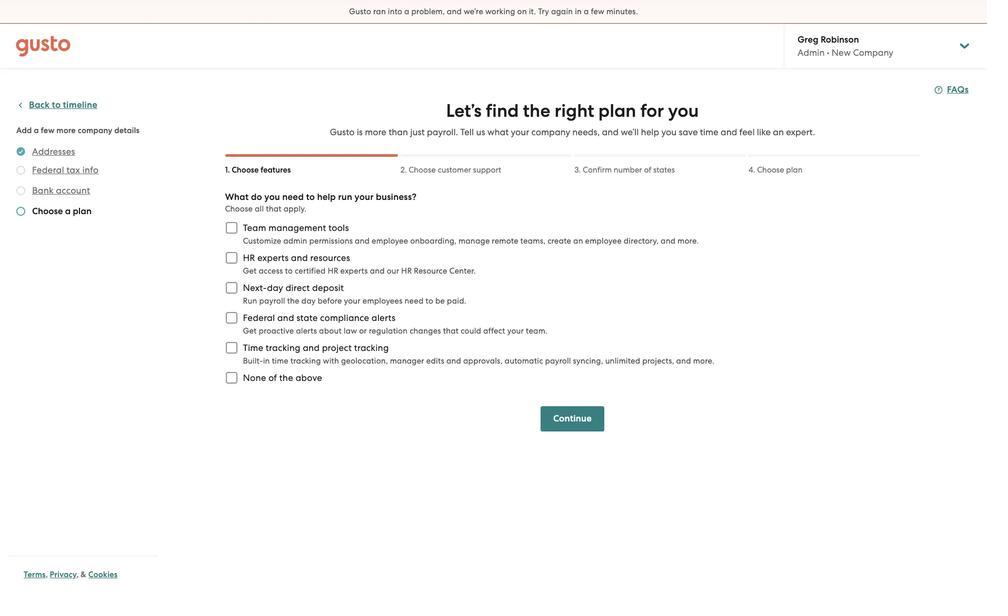 Task type: vqa. For each thing, say whether or not it's contained in the screenshot.
3rd Get started Button from the top of the page
no



Task type: locate. For each thing, give the bounding box(es) containing it.
, left &
[[76, 571, 79, 580]]

federal for federal tax info
[[32, 165, 64, 175]]

help inside what do you need to help run your business? choose all that apply.
[[317, 192, 336, 203]]

0 vertical spatial that
[[266, 204, 282, 214]]

management
[[269, 223, 326, 233]]

1 vertical spatial the
[[287, 297, 300, 306]]

tax
[[66, 165, 80, 175]]

the left above
[[280, 373, 293, 384]]

2 vertical spatial you
[[265, 192, 280, 203]]

an right create
[[574, 237, 584, 246]]

regulation
[[369, 327, 408, 336]]

1 vertical spatial federal
[[243, 313, 275, 323]]

add
[[16, 126, 32, 135]]

employee up 'our' at the top of page
[[372, 237, 408, 246]]

Time tracking and project tracking checkbox
[[220, 337, 243, 360]]

plan down expert.
[[787, 165, 803, 175]]

choose down what
[[225, 204, 253, 214]]

plan down account
[[73, 206, 92, 217]]

the right find
[[523, 100, 551, 122]]

hr right 'our' at the top of page
[[402, 267, 412, 276]]

feel
[[740, 127, 755, 137]]

choose a plan list
[[16, 145, 154, 220]]

choose down like
[[758, 165, 785, 175]]

alerts down state
[[296, 327, 317, 336]]

admin
[[798, 47, 825, 58]]

customer
[[438, 165, 471, 175]]

team.
[[526, 327, 548, 336]]

gusto left ran
[[349, 7, 371, 16]]

2 vertical spatial the
[[280, 373, 293, 384]]

right
[[555, 100, 595, 122]]

choose for choose customer support
[[409, 165, 436, 175]]

law
[[344, 327, 357, 336]]

0 horizontal spatial help
[[317, 192, 336, 203]]

check image up check icon
[[16, 186, 25, 195]]

1 vertical spatial gusto
[[330, 127, 355, 137]]

0 horizontal spatial few
[[41, 126, 55, 135]]

circle check image
[[16, 145, 25, 158]]

, left 'privacy' link
[[46, 571, 48, 580]]

your right run
[[355, 192, 374, 203]]

working
[[486, 7, 516, 16]]

or
[[359, 327, 367, 336]]

tracking down proactive
[[266, 343, 301, 353]]

what
[[225, 192, 249, 203]]

be
[[436, 297, 445, 306]]

0 vertical spatial gusto
[[349, 7, 371, 16]]

1 check image from the top
[[16, 166, 25, 175]]

info
[[82, 165, 99, 175]]

2 horizontal spatial hr
[[402, 267, 412, 276]]

check image for bank
[[16, 186, 25, 195]]

to inside what do you need to help run your business? choose all that apply.
[[306, 192, 315, 203]]

plan inside list
[[73, 206, 92, 217]]

help right we'll
[[641, 127, 660, 137]]

0 horizontal spatial that
[[266, 204, 282, 214]]

payroll down next-
[[259, 297, 285, 306]]

1 horizontal spatial experts
[[341, 267, 368, 276]]

time
[[243, 343, 264, 353]]

tracking up geolocation,
[[354, 343, 389, 353]]

experts up access
[[258, 253, 289, 263]]

company
[[854, 47, 894, 58]]

plan
[[599, 100, 637, 122], [787, 165, 803, 175], [73, 206, 92, 217]]

could
[[461, 327, 482, 336]]

with
[[323, 357, 339, 366]]

1 vertical spatial experts
[[341, 267, 368, 276]]

1 vertical spatial that
[[443, 327, 459, 336]]

alerts up regulation
[[372, 313, 396, 323]]

1 horizontal spatial help
[[641, 127, 660, 137]]

1 vertical spatial get
[[243, 327, 257, 336]]

1 employee from the left
[[372, 237, 408, 246]]

1 vertical spatial need
[[405, 297, 424, 306]]

help inside let's find the right plan for you gusto is more than just payroll. tell us what your company needs, and we'll help you save time and feel like an expert.
[[641, 127, 660, 137]]

0 horizontal spatial federal
[[32, 165, 64, 175]]

need up apply.
[[282, 192, 304, 203]]

time inside let's find the right plan for you gusto is more than just payroll. tell us what your company needs, and we'll help you save time and feel like an expert.
[[700, 127, 719, 137]]

you right do
[[265, 192, 280, 203]]

that left the could
[[443, 327, 459, 336]]

federal for federal and state compliance alerts
[[243, 313, 275, 323]]

the
[[523, 100, 551, 122], [287, 297, 300, 306], [280, 373, 293, 384]]

problem,
[[412, 7, 445, 16]]

•
[[827, 47, 830, 58]]

0 horizontal spatial plan
[[73, 206, 92, 217]]

manage
[[459, 237, 490, 246]]

addresses
[[32, 146, 75, 157]]

choose left customer
[[409, 165, 436, 175]]

your up compliance at left bottom
[[344, 297, 361, 306]]

time
[[700, 127, 719, 137], [272, 357, 289, 366]]

plan up we'll
[[599, 100, 637, 122]]

company down timeline
[[78, 126, 112, 135]]

few
[[591, 7, 605, 16], [41, 126, 55, 135]]

&
[[81, 571, 86, 580]]

the for of
[[280, 373, 293, 384]]

the for find
[[523, 100, 551, 122]]

on
[[518, 7, 527, 16]]

more up addresses button
[[57, 126, 76, 135]]

choose down bank
[[32, 206, 63, 217]]

and left "we're"
[[447, 7, 462, 16]]

greg
[[798, 34, 819, 45]]

help left run
[[317, 192, 336, 203]]

proactive
[[259, 327, 294, 336]]

and right projects,
[[677, 357, 692, 366]]

what do you need to help run your business? choose all that apply.
[[225, 192, 417, 214]]

0 horizontal spatial need
[[282, 192, 304, 203]]

1 horizontal spatial plan
[[599, 100, 637, 122]]

addresses button
[[32, 145, 75, 158]]

an inside let's find the right plan for you gusto is more than just payroll. tell us what your company needs, and we'll help you save time and feel like an expert.
[[773, 127, 784, 137]]

syncing,
[[573, 357, 604, 366]]

1 vertical spatial time
[[272, 357, 289, 366]]

more. right projects,
[[694, 357, 715, 366]]

employees
[[363, 297, 403, 306]]

0 vertical spatial experts
[[258, 253, 289, 263]]

compliance
[[320, 313, 369, 323]]

2 get from the top
[[243, 327, 257, 336]]

few left minutes. at the right top of page
[[591, 7, 605, 16]]

0 vertical spatial need
[[282, 192, 304, 203]]

the down 'next-day direct deposit'
[[287, 297, 300, 306]]

1 horizontal spatial few
[[591, 7, 605, 16]]

help
[[641, 127, 660, 137], [317, 192, 336, 203]]

0 horizontal spatial experts
[[258, 253, 289, 263]]

create
[[548, 237, 572, 246]]

few up addresses button
[[41, 126, 55, 135]]

1 vertical spatial alerts
[[296, 327, 317, 336]]

cookies
[[88, 571, 118, 580]]

an right like
[[773, 127, 784, 137]]

0 vertical spatial in
[[575, 7, 582, 16]]

all
[[255, 204, 264, 214]]

1 vertical spatial you
[[662, 127, 677, 137]]

federal down run
[[243, 313, 275, 323]]

an
[[773, 127, 784, 137], [574, 237, 584, 246]]

0 vertical spatial get
[[243, 267, 257, 276]]

1 vertical spatial plan
[[787, 165, 803, 175]]

hr down resources
[[328, 267, 339, 276]]

check image
[[16, 166, 25, 175], [16, 186, 25, 195]]

1 vertical spatial day
[[302, 297, 316, 306]]

a
[[405, 7, 410, 16], [584, 7, 589, 16], [34, 126, 39, 135], [65, 206, 71, 217]]

2 vertical spatial plan
[[73, 206, 92, 217]]

none of the above
[[243, 373, 322, 384]]

what
[[488, 127, 509, 137]]

1 horizontal spatial an
[[773, 127, 784, 137]]

Team management tools checkbox
[[220, 217, 243, 240]]

team management tools
[[243, 223, 349, 233]]

like
[[757, 127, 771, 137]]

1 horizontal spatial alerts
[[372, 313, 396, 323]]

paid.
[[447, 297, 467, 306]]

get up next-
[[243, 267, 257, 276]]

check image down circle check image
[[16, 166, 25, 175]]

0 horizontal spatial an
[[574, 237, 584, 246]]

1 horizontal spatial payroll
[[545, 357, 571, 366]]

customize
[[243, 237, 281, 246]]

0 vertical spatial time
[[700, 127, 719, 137]]

1 horizontal spatial of
[[644, 165, 652, 175]]

your inside let's find the right plan for you gusto is more than just payroll. tell us what your company needs, and we'll help you save time and feel like an expert.
[[511, 127, 530, 137]]

hr down customize
[[243, 253, 255, 263]]

1 horizontal spatial in
[[575, 7, 582, 16]]

federal down addresses
[[32, 165, 64, 175]]

hr
[[243, 253, 255, 263], [328, 267, 339, 276], [402, 267, 412, 276]]

direct
[[286, 283, 310, 293]]

1 vertical spatial an
[[574, 237, 584, 246]]

2 horizontal spatial plan
[[787, 165, 803, 175]]

more
[[57, 126, 76, 135], [365, 127, 387, 137]]

to up apply.
[[306, 192, 315, 203]]

experts
[[258, 253, 289, 263], [341, 267, 368, 276]]

1 horizontal spatial employee
[[586, 237, 622, 246]]

0 horizontal spatial hr
[[243, 253, 255, 263]]

1 , from the left
[[46, 571, 48, 580]]

day down access
[[267, 283, 283, 293]]

check image
[[16, 207, 25, 216]]

0 vertical spatial federal
[[32, 165, 64, 175]]

0 vertical spatial alerts
[[372, 313, 396, 323]]

bank account
[[32, 185, 90, 196]]

0 horizontal spatial payroll
[[259, 297, 285, 306]]

1 horizontal spatial federal
[[243, 313, 275, 323]]

payroll left syncing,
[[545, 357, 571, 366]]

the inside let's find the right plan for you gusto is more than just payroll. tell us what your company needs, and we'll help you save time and feel like an expert.
[[523, 100, 551, 122]]

choose for choose plan
[[758, 165, 785, 175]]

unlimited
[[606, 357, 641, 366]]

of
[[644, 165, 652, 175], [269, 373, 277, 384]]

robinson
[[821, 34, 860, 45]]

day up state
[[302, 297, 316, 306]]

you
[[669, 100, 699, 122], [662, 127, 677, 137], [265, 192, 280, 203]]

to right the "back"
[[52, 100, 61, 111]]

0 vertical spatial plan
[[599, 100, 637, 122]]

minutes.
[[607, 7, 638, 16]]

choose inside list
[[32, 206, 63, 217]]

1 get from the top
[[243, 267, 257, 276]]

1 horizontal spatial time
[[700, 127, 719, 137]]

of left "states"
[[644, 165, 652, 175]]

business?
[[376, 192, 417, 203]]

next-day direct deposit
[[243, 283, 344, 293]]

that
[[266, 204, 282, 214], [443, 327, 459, 336]]

bank
[[32, 185, 54, 196]]

and
[[447, 7, 462, 16], [602, 127, 619, 137], [721, 127, 738, 137], [355, 237, 370, 246], [661, 237, 676, 246], [291, 253, 308, 263], [370, 267, 385, 276], [277, 313, 294, 323], [303, 343, 320, 353], [447, 357, 462, 366], [677, 357, 692, 366]]

federal
[[32, 165, 64, 175], [243, 313, 275, 323]]

1 vertical spatial in
[[263, 357, 270, 366]]

1 horizontal spatial company
[[532, 127, 571, 137]]

get for federal
[[243, 327, 257, 336]]

and up proactive
[[277, 313, 294, 323]]

1 horizontal spatial ,
[[76, 571, 79, 580]]

1 vertical spatial of
[[269, 373, 277, 384]]

and down about
[[303, 343, 320, 353]]

time up none of the above
[[272, 357, 289, 366]]

2 check image from the top
[[16, 186, 25, 195]]

1 horizontal spatial day
[[302, 297, 316, 306]]

you up save
[[669, 100, 699, 122]]

a right into on the left top of the page
[[405, 7, 410, 16]]

gusto
[[349, 7, 371, 16], [330, 127, 355, 137]]

faqs
[[948, 84, 969, 95]]

in down time
[[263, 357, 270, 366]]

your inside what do you need to help run your business? choose all that apply.
[[355, 192, 374, 203]]

in right again
[[575, 7, 582, 16]]

do
[[251, 192, 262, 203]]

employee left directory,
[[586, 237, 622, 246]]

0 vertical spatial an
[[773, 127, 784, 137]]

experts down resources
[[341, 267, 368, 276]]

0 horizontal spatial alerts
[[296, 327, 317, 336]]

built-
[[243, 357, 263, 366]]

of right none
[[269, 373, 277, 384]]

gusto left is
[[330, 127, 355, 137]]

us
[[476, 127, 486, 137]]

get up time
[[243, 327, 257, 336]]

your right 'what'
[[511, 127, 530, 137]]

federal tax info
[[32, 165, 99, 175]]

federal inside button
[[32, 165, 64, 175]]

for
[[641, 100, 664, 122]]

0 vertical spatial more.
[[678, 237, 699, 246]]

and right directory,
[[661, 237, 676, 246]]

0 vertical spatial the
[[523, 100, 551, 122]]

1 vertical spatial check image
[[16, 186, 25, 195]]

0 horizontal spatial day
[[267, 283, 283, 293]]

you left save
[[662, 127, 677, 137]]

2 , from the left
[[76, 571, 79, 580]]

need
[[282, 192, 304, 203], [405, 297, 424, 306]]

0 horizontal spatial ,
[[46, 571, 48, 580]]

0 vertical spatial help
[[641, 127, 660, 137]]

timeline
[[63, 100, 97, 111]]

terms
[[24, 571, 46, 580]]

0 vertical spatial check image
[[16, 166, 25, 175]]

need left be
[[405, 297, 424, 306]]

0 horizontal spatial employee
[[372, 237, 408, 246]]

company down the "right"
[[532, 127, 571, 137]]

choose inside what do you need to help run your business? choose all that apply.
[[225, 204, 253, 214]]

1 vertical spatial help
[[317, 192, 336, 203]]

more. right directory,
[[678, 237, 699, 246]]

we'll
[[621, 127, 639, 137]]

and up certified
[[291, 253, 308, 263]]

that right all
[[266, 204, 282, 214]]

manager
[[390, 357, 425, 366]]

1 horizontal spatial more
[[365, 127, 387, 137]]

choose for choose a plan
[[32, 206, 63, 217]]

2 employee from the left
[[586, 237, 622, 246]]

time right save
[[700, 127, 719, 137]]

choose up what
[[232, 165, 259, 175]]

a down account
[[65, 206, 71, 217]]

geolocation,
[[341, 357, 388, 366]]

more right is
[[365, 127, 387, 137]]



Task type: describe. For each thing, give the bounding box(es) containing it.
your left team.
[[508, 327, 524, 336]]

cookies button
[[88, 569, 118, 582]]

0 vertical spatial payroll
[[259, 297, 285, 306]]

above
[[296, 373, 322, 384]]

payroll.
[[427, 127, 458, 137]]

about
[[319, 327, 342, 336]]

and left "feel"
[[721, 127, 738, 137]]

run
[[243, 297, 257, 306]]

number
[[614, 165, 643, 175]]

to down hr experts and resources
[[285, 267, 293, 276]]

and up get access to certified hr experts and our hr resource center.
[[355, 237, 370, 246]]

permissions
[[309, 237, 353, 246]]

resources
[[310, 253, 350, 263]]

continue button
[[541, 407, 605, 432]]

None of the above checkbox
[[220, 367, 243, 390]]

expert.
[[787, 127, 816, 137]]

add a few more company details
[[16, 126, 140, 135]]

choose for choose features
[[232, 165, 259, 175]]

0 vertical spatial few
[[591, 7, 605, 16]]

terms , privacy , & cookies
[[24, 571, 118, 580]]

run
[[338, 192, 353, 203]]

onboarding,
[[411, 237, 457, 246]]

privacy link
[[50, 571, 76, 580]]

0 horizontal spatial company
[[78, 126, 112, 135]]

resource
[[414, 267, 448, 276]]

tell
[[461, 127, 474, 137]]

0 vertical spatial you
[[669, 100, 699, 122]]

gusto inside let's find the right plan for you gusto is more than just payroll. tell us what your company needs, and we'll help you save time and feel like an expert.
[[330, 127, 355, 137]]

let's find the right plan for you gusto is more than just payroll. tell us what your company needs, and we'll help you save time and feel like an expert.
[[330, 100, 816, 137]]

1 horizontal spatial that
[[443, 327, 459, 336]]

teams,
[[521, 237, 546, 246]]

you inside what do you need to help run your business? choose all that apply.
[[265, 192, 280, 203]]

1 horizontal spatial hr
[[328, 267, 339, 276]]

continue
[[554, 414, 592, 425]]

0 vertical spatial day
[[267, 283, 283, 293]]

choose customer support
[[409, 165, 502, 175]]

1 vertical spatial few
[[41, 126, 55, 135]]

a right again
[[584, 7, 589, 16]]

0 horizontal spatial time
[[272, 357, 289, 366]]

find
[[486, 100, 519, 122]]

into
[[388, 7, 403, 16]]

get for hr
[[243, 267, 257, 276]]

features
[[261, 165, 291, 175]]

remote
[[492, 237, 519, 246]]

federal and state compliance alerts
[[243, 313, 396, 323]]

Next-day direct deposit checkbox
[[220, 277, 243, 300]]

hr experts and resources
[[243, 253, 350, 263]]

before
[[318, 297, 342, 306]]

support
[[473, 165, 502, 175]]

deposit
[[312, 283, 344, 293]]

state
[[297, 313, 318, 323]]

new
[[832, 47, 851, 58]]

Federal and state compliance alerts checkbox
[[220, 307, 243, 330]]

tracking down time tracking and project tracking
[[291, 357, 321, 366]]

choose plan
[[758, 165, 803, 175]]

privacy
[[50, 571, 76, 580]]

again
[[551, 7, 573, 16]]

ran
[[373, 7, 386, 16]]

states
[[654, 165, 675, 175]]

greg robinson admin • new company
[[798, 34, 894, 58]]

bank account button
[[32, 184, 90, 197]]

0 horizontal spatial more
[[57, 126, 76, 135]]

choose a plan
[[32, 206, 92, 217]]

needs,
[[573, 127, 600, 137]]

center.
[[450, 267, 476, 276]]

1 vertical spatial payroll
[[545, 357, 571, 366]]

team
[[243, 223, 266, 233]]

gusto ran into a problem, and we're working on it. try again in a few minutes.
[[349, 7, 638, 16]]

0 vertical spatial of
[[644, 165, 652, 175]]

back to timeline button
[[16, 99, 97, 112]]

built-in time tracking with geolocation, manager edits and approvals, automatic payroll syncing, unlimited projects, and more.
[[243, 357, 715, 366]]

is
[[357, 127, 363, 137]]

check image for federal
[[16, 166, 25, 175]]

0 horizontal spatial of
[[269, 373, 277, 384]]

certified
[[295, 267, 326, 276]]

projects,
[[643, 357, 675, 366]]

to left be
[[426, 297, 434, 306]]

save
[[679, 127, 698, 137]]

tools
[[329, 223, 349, 233]]

confirm
[[583, 165, 612, 175]]

approvals,
[[464, 357, 503, 366]]

1 horizontal spatial need
[[405, 297, 424, 306]]

access
[[259, 267, 283, 276]]

a inside choose a plan list
[[65, 206, 71, 217]]

edits
[[427, 357, 445, 366]]

and right edits at the left bottom
[[447, 357, 462, 366]]

changes
[[410, 327, 441, 336]]

account
[[56, 185, 90, 196]]

let's
[[446, 100, 482, 122]]

home image
[[16, 36, 71, 57]]

and left 'our' at the top of page
[[370, 267, 385, 276]]

try
[[538, 7, 549, 16]]

to inside button
[[52, 100, 61, 111]]

HR experts and resources checkbox
[[220, 247, 243, 270]]

back
[[29, 100, 50, 111]]

a right add
[[34, 126, 39, 135]]

admin
[[284, 237, 307, 246]]

and left we'll
[[602, 127, 619, 137]]

project
[[322, 343, 352, 353]]

back to timeline
[[29, 100, 97, 111]]

company inside let's find the right plan for you gusto is more than just payroll. tell us what your company needs, and we'll help you save time and feel like an expert.
[[532, 127, 571, 137]]

confirm number of states
[[583, 165, 675, 175]]

that inside what do you need to help run your business? choose all that apply.
[[266, 204, 282, 214]]

plan inside let's find the right plan for you gusto is more than just payroll. tell us what your company needs, and we'll help you save time and feel like an expert.
[[599, 100, 637, 122]]

1 vertical spatial more.
[[694, 357, 715, 366]]

need inside what do you need to help run your business? choose all that apply.
[[282, 192, 304, 203]]

the for payroll
[[287, 297, 300, 306]]

next-
[[243, 283, 267, 293]]

federal tax info button
[[32, 164, 99, 176]]

time tracking and project tracking
[[243, 343, 389, 353]]

more inside let's find the right plan for you gusto is more than just payroll. tell us what your company needs, and we'll help you save time and feel like an expert.
[[365, 127, 387, 137]]

0 horizontal spatial in
[[263, 357, 270, 366]]

it.
[[529, 7, 536, 16]]



